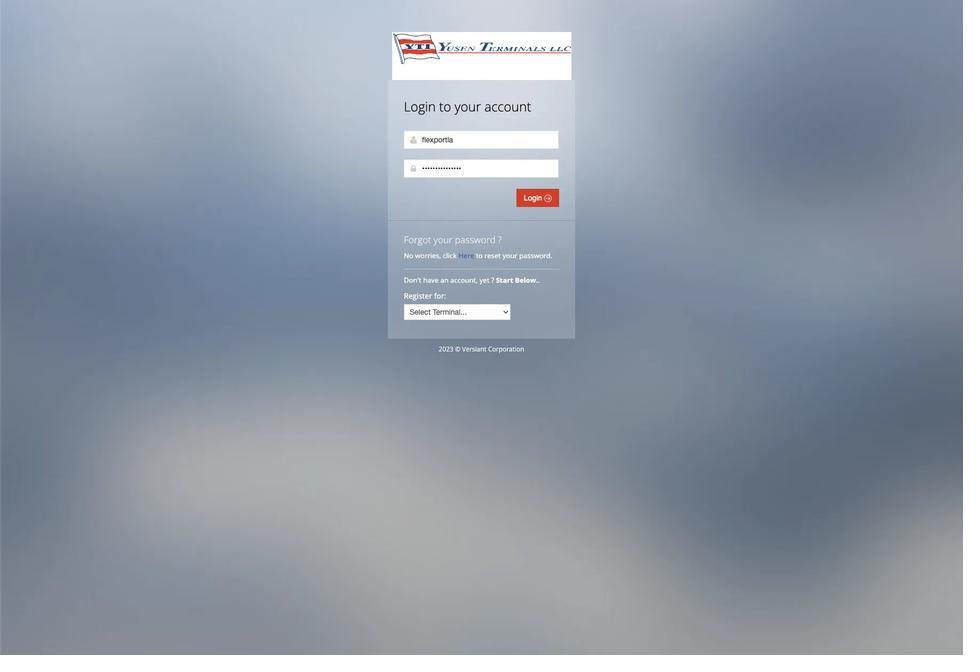 Task type: locate. For each thing, give the bounding box(es) containing it.
1 vertical spatial to
[[476, 251, 483, 260]]

reset
[[484, 251, 501, 260]]

1 vertical spatial ?
[[491, 275, 494, 285]]

corporation
[[488, 345, 524, 354]]

Username text field
[[404, 131, 559, 149]]

to up username text box
[[439, 98, 451, 115]]

? inside forgot your password ? no worries, click here to reset your password.
[[498, 233, 502, 246]]

for:
[[434, 291, 446, 301]]

login
[[404, 98, 436, 115], [524, 194, 544, 202]]

to inside forgot your password ? no worries, click here to reset your password.
[[476, 251, 483, 260]]

your up username text box
[[455, 98, 481, 115]]

1 horizontal spatial login
[[524, 194, 544, 202]]

1 vertical spatial login
[[524, 194, 544, 202]]

0 horizontal spatial to
[[439, 98, 451, 115]]

to
[[439, 98, 451, 115], [476, 251, 483, 260]]

your up click
[[434, 233, 453, 246]]

forgot
[[404, 233, 431, 246]]

to right here
[[476, 251, 483, 260]]

register
[[404, 291, 432, 301]]

?
[[498, 233, 502, 246], [491, 275, 494, 285]]

an
[[440, 275, 449, 285]]

1 horizontal spatial your
[[455, 98, 481, 115]]

below.
[[515, 275, 538, 285]]

1 horizontal spatial ?
[[498, 233, 502, 246]]

click
[[443, 251, 457, 260]]

0 vertical spatial to
[[439, 98, 451, 115]]

don't have an account, yet ? start below. .
[[404, 275, 542, 285]]

1 horizontal spatial to
[[476, 251, 483, 260]]

0 vertical spatial ?
[[498, 233, 502, 246]]

2 horizontal spatial your
[[503, 251, 517, 260]]

user image
[[409, 136, 418, 144]]

login button
[[516, 189, 559, 207]]

forgot your password ? no worries, click here to reset your password.
[[404, 233, 552, 260]]

versiant
[[462, 345, 487, 354]]

your
[[455, 98, 481, 115], [434, 233, 453, 246], [503, 251, 517, 260]]

0 horizontal spatial your
[[434, 233, 453, 246]]

©
[[455, 345, 460, 354]]

? right the yet
[[491, 275, 494, 285]]

? up reset
[[498, 233, 502, 246]]

register for:
[[404, 291, 446, 301]]

login inside login button
[[524, 194, 544, 202]]

0 horizontal spatial login
[[404, 98, 436, 115]]

your right reset
[[503, 251, 517, 260]]

0 vertical spatial login
[[404, 98, 436, 115]]

yet
[[480, 275, 489, 285]]

password.
[[519, 251, 552, 260]]

worries,
[[415, 251, 441, 260]]



Task type: describe. For each thing, give the bounding box(es) containing it.
1 vertical spatial your
[[434, 233, 453, 246]]

swapright image
[[544, 195, 552, 202]]

have
[[423, 275, 439, 285]]

0 horizontal spatial ?
[[491, 275, 494, 285]]

start
[[496, 275, 513, 285]]

login for login
[[524, 194, 544, 202]]

2 vertical spatial your
[[503, 251, 517, 260]]

.
[[538, 275, 540, 285]]

account,
[[450, 275, 478, 285]]

here link
[[458, 251, 474, 260]]

lock image
[[409, 164, 418, 173]]

0 vertical spatial your
[[455, 98, 481, 115]]

password
[[455, 233, 496, 246]]

Password password field
[[404, 160, 559, 178]]

2023
[[439, 345, 453, 354]]

here
[[458, 251, 474, 260]]

login for login to your account
[[404, 98, 436, 115]]

account
[[484, 98, 531, 115]]

2023 © versiant corporation
[[439, 345, 524, 354]]

no
[[404, 251, 413, 260]]

login to your account
[[404, 98, 531, 115]]

don't
[[404, 275, 421, 285]]



